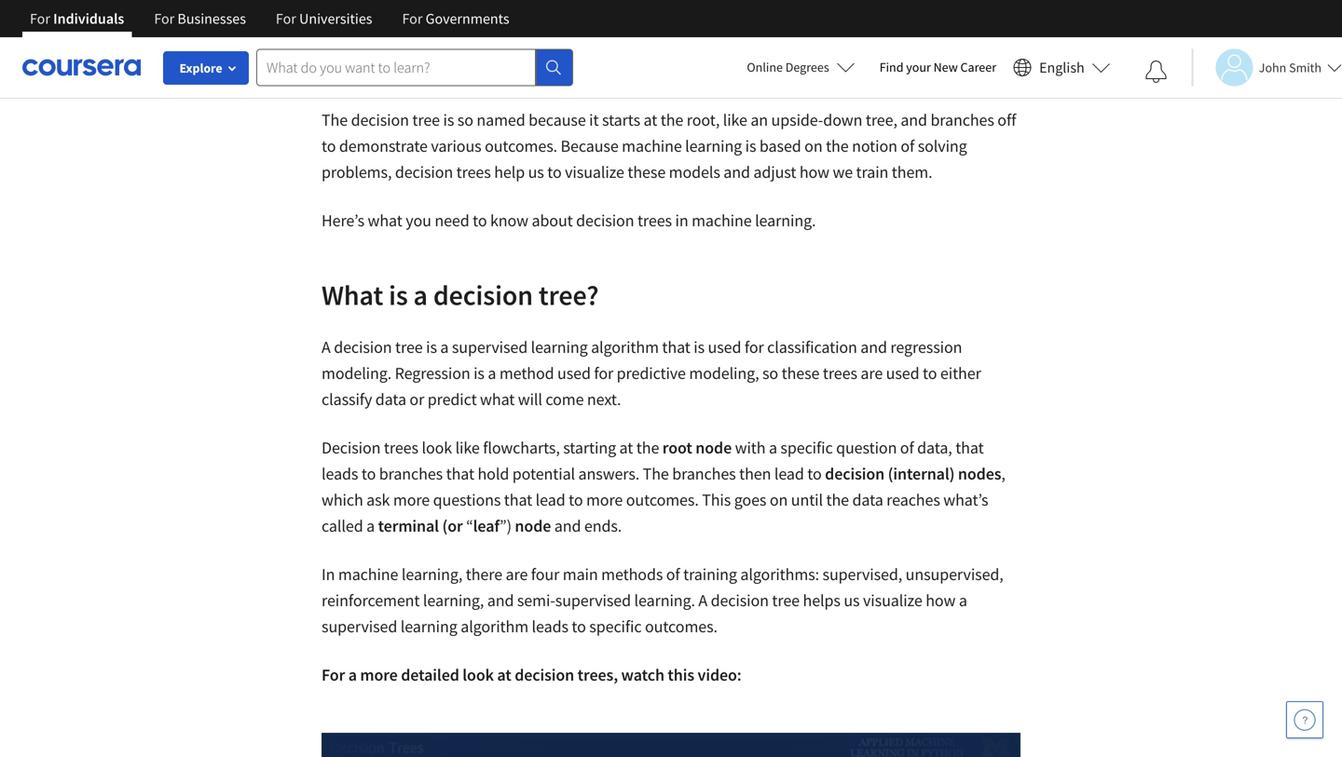Task type: describe. For each thing, give the bounding box(es) containing it.
a down 'combination'
[[724, 35, 732, 56]]

classification inside a decision tree is a supervised learning algorithm that is used for classification and regression modeling. regression is a method used for predictive modeling, so these trees are used to either classify data or predict what will come next.
[[767, 337, 857, 358]]

machine down models
[[692, 210, 752, 231]]

algorithms:
[[740, 564, 819, 585]]

(internal)
[[888, 464, 955, 485]]

banner navigation
[[15, 0, 524, 37]]

down
[[823, 110, 863, 130]]

1 horizontal spatial in
[[675, 210, 688, 231]]

we
[[833, 162, 853, 183]]

regression inside a decision tree is a supervised learning algorithm that is used for classification and regression modeling. regression is a method used for predictive modeling, so these trees are used to either classify data or predict what will come next.
[[891, 337, 962, 358]]

based
[[760, 136, 801, 157]]

0 horizontal spatial like
[[455, 438, 480, 459]]

with
[[735, 438, 766, 459]]

it
[[589, 110, 599, 130]]

helps
[[803, 591, 841, 611]]

about
[[532, 210, 573, 231]]

classification inside trees are a common analogy in everyday life. shaped by a combination of roots, trunk, branches, and leaves, trees often symbolize growth. in machine learning, a decision tree is an algorithm that can create both classification and regression models.
[[403, 61, 494, 82]]

explore
[[179, 60, 222, 76]]

online
[[747, 59, 783, 76]]

that inside a decision tree is a supervised learning algorithm that is used for classification and regression modeling. regression is a method used for predictive modeling, so these trees are used to either classify data or predict what will come next.
[[662, 337, 691, 358]]

to right need
[[473, 210, 487, 231]]

for individuals
[[30, 9, 124, 28]]

decision (internal) nodes
[[825, 464, 1001, 485]]

1 horizontal spatial for
[[745, 337, 764, 358]]

visualize inside the decision tree is so named because it starts at the root, like an upside-down tree, and branches off to demonstrate various outcomes. because machine learning is based on the notion of solving problems, decision trees help us to visualize these models and adjust how we train them.
[[565, 162, 624, 183]]

upside-
[[771, 110, 823, 130]]

english
[[1039, 58, 1085, 77]]

there
[[466, 564, 502, 585]]

to inside , which ask more questions that lead to more outcomes. this goes on until the data reaches what's called a
[[569, 490, 583, 511]]

new
[[934, 59, 958, 76]]

help center image
[[1294, 709, 1316, 732]]

the up we
[[826, 136, 849, 157]]

named
[[477, 110, 525, 130]]

reaches
[[887, 490, 940, 511]]

to down because at the top left of page
[[547, 162, 562, 183]]

the left root,
[[661, 110, 683, 130]]

show notifications image
[[1145, 61, 1168, 83]]

a right by
[[711, 9, 719, 30]]

with a specific question of data, that leads to branches that hold potential answers. the branches then lead to
[[322, 438, 984, 485]]

called
[[322, 516, 363, 537]]

these inside the decision tree is so named because it starts at the root, like an upside-down tree, and branches off to demonstrate various outcomes. because machine learning is based on the notion of solving problems, decision trees help us to visualize these models and adjust how we train them.
[[628, 162, 666, 183]]

what's
[[944, 490, 988, 511]]

a left common
[[387, 9, 396, 30]]

in inside trees are a common analogy in everyday life. shaped by a combination of roots, trunk, branches, and leaves, trees often symbolize growth. in machine learning, a decision tree is an algorithm that can create both classification and regression models.
[[580, 35, 593, 56]]

in machine learning, there are four main methods of training algorithms: supervised, unsupervised, reinforcement learning, and semi-supervised learning. a decision tree helps us visualize how a supervised learning algorithm leads to specific outcomes.
[[322, 564, 1004, 638]]

for for for universities
[[276, 9, 296, 28]]

a up regression
[[440, 337, 449, 358]]

to up ask
[[362, 464, 376, 485]]

root,
[[687, 110, 720, 130]]

1 horizontal spatial branches
[[672, 464, 736, 485]]

for governments
[[402, 9, 510, 28]]

lead inside , which ask more questions that lead to more outcomes. this goes on until the data reaches what's called a
[[536, 490, 565, 511]]

0 horizontal spatial used
[[557, 363, 591, 384]]

find your new career link
[[870, 56, 1006, 79]]

data inside , which ask more questions that lead to more outcomes. this goes on until the data reaches what's called a
[[852, 490, 883, 511]]

at inside the decision tree is so named because it starts at the root, like an upside-down tree, and branches off to demonstrate various outcomes. because machine learning is based on the notion of solving problems, decision trees help us to visualize these models and adjust how we train them.
[[644, 110, 657, 130]]

both
[[368, 61, 400, 82]]

coursera image
[[22, 52, 141, 82]]

a inside in machine learning, there are four main methods of training algorithms: supervised, unsupervised, reinforcement learning, and semi-supervised learning. a decision tree helps us visualize how a supervised learning algorithm leads to specific outcomes.
[[699, 591, 708, 611]]

regression inside trees are a common analogy in everyday life. shaped by a combination of roots, trunk, branches, and leaves, trees often symbolize growth. in machine learning, a decision tree is an algorithm that can create both classification and regression models.
[[527, 61, 598, 82]]

to up until on the right of the page
[[807, 464, 822, 485]]

2 vertical spatial supervised
[[322, 617, 397, 638]]

will
[[518, 389, 542, 410]]

like inside the decision tree is so named because it starts at the root, like an upside-down tree, and branches off to demonstrate various outcomes. because machine learning is based on the notion of solving problems, decision trees help us to visualize these models and adjust how we train them.
[[723, 110, 747, 130]]

of inside with a specific question of data, that leads to branches that hold potential answers. the branches then lead to
[[900, 438, 914, 459]]

unsupervised,
[[906, 564, 1004, 585]]

are inside in machine learning, there are four main methods of training algorithms: supervised, unsupervised, reinforcement learning, and semi-supervised learning. a decision tree helps us visualize how a supervised learning algorithm leads to specific outcomes.
[[506, 564, 528, 585]]

are inside trees are a common analogy in everyday life. shaped by a combination of roots, trunk, branches, and leaves, trees often symbolize growth. in machine learning, a decision tree is an algorithm that can create both classification and regression models.
[[362, 9, 384, 30]]

goes
[[734, 490, 767, 511]]

of inside the decision tree is so named because it starts at the root, like an upside-down tree, and branches off to demonstrate various outcomes. because machine learning is based on the notion of solving problems, decision trees help us to visualize these models and adjust how we train them.
[[901, 136, 915, 157]]

starting
[[563, 438, 616, 459]]

for for for individuals
[[30, 9, 50, 28]]

algorithm inside trees are a common analogy in everyday life. shaped by a combination of roots, trunk, branches, and leaves, trees often symbolize growth. in machine learning, a decision tree is an algorithm that can create both classification and regression models.
[[863, 35, 931, 56]]

smith
[[1289, 59, 1322, 76]]

predict
[[428, 389, 477, 410]]

demonstrate
[[339, 136, 428, 157]]

for a more detailed look at decision trees, watch this video:
[[322, 665, 742, 686]]

the inside with a specific question of data, that leads to branches that hold potential answers. the branches then lead to
[[643, 464, 669, 485]]

tree?
[[539, 278, 599, 313]]

find
[[880, 59, 904, 76]]

supervised inside a decision tree is a supervised learning algorithm that is used for classification and regression modeling. regression is a method used for predictive modeling, so these trees are used to either classify data or predict what will come next.
[[452, 337, 528, 358]]

models
[[669, 162, 720, 183]]

tree inside a decision tree is a supervised learning algorithm that is used for classification and regression modeling. regression is a method used for predictive modeling, so these trees are used to either classify data or predict what will come next.
[[395, 337, 423, 358]]

shaped
[[634, 9, 687, 30]]

trees,
[[578, 665, 618, 686]]

specific inside in machine learning, there are four main methods of training algorithms: supervised, unsupervised, reinforcement learning, and semi-supervised learning. a decision tree helps us visualize how a supervised learning algorithm leads to specific outcomes.
[[589, 617, 642, 638]]

is inside trees are a common analogy in everyday life. shaped by a combination of roots, trunk, branches, and leaves, trees often symbolize growth. in machine learning, a decision tree is an algorithm that can create both classification and regression models.
[[828, 35, 839, 56]]

1 vertical spatial node
[[515, 516, 551, 537]]

algorithm inside a decision tree is a supervised learning algorithm that is used for classification and regression modeling. regression is a method used for predictive modeling, so these trees are used to either classify data or predict what will come next.
[[591, 337, 659, 358]]

branches,
[[919, 9, 987, 30]]

predictive
[[617, 363, 686, 384]]

is up the modeling, on the right
[[694, 337, 705, 358]]

then
[[739, 464, 771, 485]]

a inside in machine learning, there are four main methods of training algorithms: supervised, unsupervised, reinforcement learning, and semi-supervised learning. a decision tree helps us visualize how a supervised learning algorithm leads to specific outcomes.
[[959, 591, 967, 611]]

roots,
[[831, 9, 870, 30]]

career
[[961, 59, 997, 76]]

1 horizontal spatial node
[[696, 438, 732, 459]]

training
[[683, 564, 737, 585]]

this
[[702, 490, 731, 511]]

learning. inside in machine learning, there are four main methods of training algorithms: supervised, unsupervised, reinforcement learning, and semi-supervised learning. a decision tree helps us visualize how a supervised learning algorithm leads to specific outcomes.
[[634, 591, 695, 611]]

a left method
[[488, 363, 496, 384]]

decision left trees,
[[515, 665, 574, 686]]

is left based
[[745, 136, 756, 157]]

question
[[836, 438, 897, 459]]

know
[[490, 210, 528, 231]]

decision down question
[[825, 464, 885, 485]]

regression
[[395, 363, 470, 384]]

trees right decision
[[384, 438, 418, 459]]

outcomes. inside , which ask more questions that lead to more outcomes. this goes on until the data reaches what's called a
[[626, 490, 699, 511]]

or
[[410, 389, 424, 410]]

hold
[[478, 464, 509, 485]]

in inside in machine learning, there are four main methods of training algorithms: supervised, unsupervised, reinforcement learning, and semi-supervised learning. a decision tree helps us visualize how a supervised learning algorithm leads to specific outcomes.
[[322, 564, 335, 585]]

a decision tree is a supervised learning algorithm that is used for classification and regression modeling. regression is a method used for predictive modeling, so these trees are used to either classify data or predict what will come next.
[[322, 337, 981, 410]]

modeling.
[[322, 363, 392, 384]]

create
[[322, 61, 364, 82]]

come
[[546, 389, 584, 410]]

how inside in machine learning, there are four main methods of training algorithms: supervised, unsupervised, reinforcement learning, and semi-supervised learning. a decision tree helps us visualize how a supervised learning algorithm leads to specific outcomes.
[[926, 591, 956, 611]]

and inside a decision tree is a supervised learning algorithm that is used for classification and regression modeling. regression is a method used for predictive modeling, so these trees are used to either classify data or predict what will come next.
[[861, 337, 887, 358]]

and inside in machine learning, there are four main methods of training algorithms: supervised, unsupervised, reinforcement learning, and semi-supervised learning. a decision tree helps us visualize how a supervised learning algorithm leads to specific outcomes.
[[487, 591, 514, 611]]

that up nodes
[[956, 438, 984, 459]]

terminal (or " leaf ") node and ends.
[[378, 516, 622, 537]]

common
[[399, 9, 461, 30]]

by
[[690, 9, 707, 30]]

lead inside with a specific question of data, that leads to branches that hold potential answers. the branches then lead to
[[774, 464, 804, 485]]

decision up demonstrate
[[351, 110, 409, 130]]

(or
[[442, 516, 463, 537]]

what inside a decision tree is a supervised learning algorithm that is used for classification and regression modeling. regression is a method used for predictive modeling, so these trees are used to either classify data or predict what will come next.
[[480, 389, 515, 410]]

ends.
[[584, 516, 622, 537]]

which
[[322, 490, 363, 511]]

0 horizontal spatial for
[[594, 363, 614, 384]]

tree inside trees are a common analogy in everyday life. shaped by a combination of roots, trunk, branches, and leaves, trees often symbolize growth. in machine learning, a decision tree is an algorithm that can create both classification and regression models.
[[797, 35, 825, 56]]

what is a decision tree?
[[322, 278, 604, 313]]

2 vertical spatial learning,
[[423, 591, 484, 611]]

for for for businesses
[[154, 9, 175, 28]]

trees
[[322, 9, 359, 30]]

tree inside in machine learning, there are four main methods of training algorithms: supervised, unsupervised, reinforcement learning, and semi-supervised learning. a decision tree helps us visualize how a supervised learning algorithm leads to specific outcomes.
[[772, 591, 800, 611]]

machine inside the decision tree is so named because it starts at the root, like an upside-down tree, and branches off to demonstrate various outcomes. because machine learning is based on the notion of solving problems, decision trees help us to visualize these models and adjust how we train them.
[[622, 136, 682, 157]]

,
[[1001, 464, 1006, 485]]

terminal
[[378, 516, 439, 537]]

is right what
[[389, 278, 408, 313]]

more up ends.
[[586, 490, 623, 511]]

2 horizontal spatial used
[[886, 363, 920, 384]]

more up terminal
[[393, 490, 430, 511]]

the decision tree is so named because it starts at the root, like an upside-down tree, and branches off to demonstrate various outcomes. because machine learning is based on the notion of solving problems, decision trees help us to visualize these models and adjust how we train them.
[[322, 110, 1016, 183]]

john smith button
[[1192, 49, 1342, 86]]

trees inside a decision tree is a supervised learning algorithm that is used for classification and regression modeling. regression is a method used for predictive modeling, so these trees are used to either classify data or predict what will come next.
[[823, 363, 857, 384]]

trees inside trees are a common analogy in everyday life. shaped by a combination of roots, trunk, branches, and leaves, trees often symbolize growth. in machine learning, a decision tree is an algorithm that can create both classification and regression models.
[[372, 35, 407, 56]]

What do you want to learn? text field
[[256, 49, 536, 86]]

for businesses
[[154, 9, 246, 28]]

them.
[[892, 162, 933, 183]]

1 vertical spatial learning,
[[402, 564, 463, 585]]

governments
[[426, 9, 510, 28]]

learning, inside trees are a common analogy in everyday life. shaped by a combination of roots, trunk, branches, and leaves, trees often symbolize growth. in machine learning, a decision tree is an algorithm that can create both classification and regression models.
[[660, 35, 721, 56]]

answers.
[[578, 464, 640, 485]]

either
[[940, 363, 981, 384]]

what
[[322, 278, 383, 313]]

notion
[[852, 136, 898, 157]]

the inside the decision tree is so named because it starts at the root, like an upside-down tree, and branches off to demonstrate various outcomes. because machine learning is based on the notion of solving problems, decision trees help us to visualize these models and adjust how we train them.
[[322, 110, 348, 130]]

growth.
[[523, 35, 577, 56]]

of inside trees are a common analogy in everyday life. shaped by a combination of roots, trunk, branches, and leaves, trees often symbolize growth. in machine learning, a decision tree is an algorithm that can create both classification and regression models.
[[814, 9, 827, 30]]

learning inside in machine learning, there are four main methods of training algorithms: supervised, unsupervised, reinforcement learning, and semi-supervised learning. a decision tree helps us visualize how a supervised learning algorithm leads to specific outcomes.
[[401, 617, 457, 638]]

help
[[494, 162, 525, 183]]



Task type: locate. For each thing, give the bounding box(es) containing it.
trees up the both
[[372, 35, 407, 56]]

2 vertical spatial learning
[[401, 617, 457, 638]]

on inside , which ask more questions that lead to more outcomes. this goes on until the data reaches what's called a
[[770, 490, 788, 511]]

node right ") at the bottom of page
[[515, 516, 551, 537]]

0 vertical spatial how
[[800, 162, 830, 183]]

1 vertical spatial algorithm
[[591, 337, 659, 358]]

the inside , which ask more questions that lead to more outcomes. this goes on until the data reaches what's called a
[[826, 490, 849, 511]]

a up modeling. on the left of page
[[322, 337, 331, 358]]

us inside the decision tree is so named because it starts at the root, like an upside-down tree, and branches off to demonstrate various outcomes. because machine learning is based on the notion of solving problems, decision trees help us to visualize these models and adjust how we train them.
[[528, 162, 544, 183]]

outcomes. down with a specific question of data, that leads to branches that hold potential answers. the branches then lead to
[[626, 490, 699, 511]]

trees down models
[[638, 210, 672, 231]]

1 vertical spatial look
[[463, 665, 494, 686]]

is up various on the top of page
[[443, 110, 454, 130]]

1 horizontal spatial look
[[463, 665, 494, 686]]

are right trees
[[362, 9, 384, 30]]

so up various on the top of page
[[457, 110, 473, 130]]

universities
[[299, 9, 372, 28]]

train
[[856, 162, 889, 183]]

1 vertical spatial visualize
[[863, 591, 923, 611]]

None search field
[[256, 49, 573, 86]]

0 vertical spatial a
[[322, 337, 331, 358]]

decision up "online"
[[736, 35, 794, 56]]

reinforcement
[[322, 591, 420, 611]]

until
[[791, 490, 823, 511]]

1 horizontal spatial these
[[782, 363, 820, 384]]

data
[[375, 389, 406, 410], [852, 490, 883, 511]]

models.
[[602, 61, 657, 82]]

0 vertical spatial these
[[628, 162, 666, 183]]

1 horizontal spatial on
[[805, 136, 823, 157]]

for for for a more detailed look at decision trees, watch this video:
[[322, 665, 345, 686]]

in down models
[[675, 210, 688, 231]]

video placeholder image
[[322, 734, 1021, 758]]

modeling,
[[689, 363, 759, 384]]

outcomes. up help
[[485, 136, 557, 157]]

in inside trees are a common analogy in everyday life. shaped by a combination of roots, trunk, branches, and leaves, trees often symbolize growth. in machine learning, a decision tree is an algorithm that can create both classification and regression models.
[[523, 9, 536, 30]]

supervised
[[452, 337, 528, 358], [555, 591, 631, 611], [322, 617, 397, 638]]

of up the them.
[[901, 136, 915, 157]]

0 horizontal spatial supervised
[[322, 617, 397, 638]]

that
[[934, 35, 962, 56], [662, 337, 691, 358], [956, 438, 984, 459], [446, 464, 474, 485], [504, 490, 532, 511]]

of
[[814, 9, 827, 30], [901, 136, 915, 157], [900, 438, 914, 459], [666, 564, 680, 585]]

symbolize
[[450, 35, 520, 56]]

trees inside the decision tree is so named because it starts at the root, like an upside-down tree, and branches off to demonstrate various outcomes. because machine learning is based on the notion of solving problems, decision trees help us to visualize these models and adjust how we train them.
[[456, 162, 491, 183]]

1 horizontal spatial leads
[[532, 617, 569, 638]]

0 vertical spatial in
[[580, 35, 593, 56]]

tree inside the decision tree is so named because it starts at the root, like an upside-down tree, and branches off to demonstrate various outcomes. because machine learning is based on the notion of solving problems, decision trees help us to visualize these models and adjust how we train them.
[[412, 110, 440, 130]]

method
[[499, 363, 554, 384]]

2 horizontal spatial algorithm
[[863, 35, 931, 56]]

that inside , which ask more questions that lead to more outcomes. this goes on until the data reaches what's called a
[[504, 490, 532, 511]]

at right starts
[[644, 110, 657, 130]]

everyday
[[539, 9, 603, 30]]

how inside the decision tree is so named because it starts at the root, like an upside-down tree, and branches off to demonstrate various outcomes. because machine learning is based on the notion of solving problems, decision trees help us to visualize these models and adjust how we train them.
[[800, 162, 830, 183]]

1 horizontal spatial a
[[699, 591, 708, 611]]

to inside in machine learning, there are four main methods of training algorithms: supervised, unsupervised, reinforcement learning, and semi-supervised learning. a decision tree helps us visualize how a supervised learning algorithm leads to specific outcomes.
[[572, 617, 586, 638]]

2 vertical spatial outcomes.
[[645, 617, 718, 638]]

0 vertical spatial for
[[745, 337, 764, 358]]

branches up ask
[[379, 464, 443, 485]]

0 horizontal spatial in
[[322, 564, 335, 585]]

1 vertical spatial how
[[926, 591, 956, 611]]

leads
[[322, 464, 358, 485], [532, 617, 569, 638]]

algorithm up find
[[863, 35, 931, 56]]

to
[[322, 136, 336, 157], [547, 162, 562, 183], [473, 210, 487, 231], [923, 363, 937, 384], [362, 464, 376, 485], [807, 464, 822, 485], [569, 490, 583, 511], [572, 617, 586, 638]]

1 vertical spatial so
[[762, 363, 778, 384]]

the left root
[[636, 438, 659, 459]]

data inside a decision tree is a supervised learning algorithm that is used for classification and regression modeling. regression is a method used for predictive modeling, so these trees are used to either classify data or predict what will come next.
[[375, 389, 406, 410]]

is
[[828, 35, 839, 56], [443, 110, 454, 130], [745, 136, 756, 157], [389, 278, 408, 313], [426, 337, 437, 358], [694, 337, 705, 358], [474, 363, 485, 384]]

because
[[561, 136, 619, 157]]

that up questions
[[446, 464, 474, 485]]

solving
[[918, 136, 967, 157]]

tree up various on the top of page
[[412, 110, 440, 130]]

1 vertical spatial data
[[852, 490, 883, 511]]

0 vertical spatial data
[[375, 389, 406, 410]]

0 vertical spatial lead
[[774, 464, 804, 485]]

in
[[580, 35, 593, 56], [322, 564, 335, 585]]

1 horizontal spatial so
[[762, 363, 778, 384]]

")
[[500, 516, 512, 537]]

1 vertical spatial a
[[699, 591, 708, 611]]

these
[[628, 162, 666, 183], [782, 363, 820, 384]]

starts
[[602, 110, 640, 130]]

1 vertical spatial these
[[782, 363, 820, 384]]

trees
[[372, 35, 407, 56], [456, 162, 491, 183], [638, 210, 672, 231], [823, 363, 857, 384], [384, 438, 418, 459]]

1 horizontal spatial lead
[[774, 464, 804, 485]]

more left detailed
[[360, 665, 398, 686]]

learning. down methods
[[634, 591, 695, 611]]

for left universities
[[276, 9, 296, 28]]

decision trees look like flowcharts, starting at the root node
[[322, 438, 732, 459]]

look right detailed
[[463, 665, 494, 686]]

branches inside the decision tree is so named because it starts at the root, like an upside-down tree, and branches off to demonstrate various outcomes. because machine learning is based on the notion of solving problems, decision trees help us to visualize these models and adjust how we train them.
[[931, 110, 994, 130]]

learning.
[[755, 210, 816, 231], [634, 591, 695, 611]]

often
[[410, 35, 447, 56]]

a right what
[[413, 278, 428, 313]]

2 horizontal spatial supervised
[[555, 591, 631, 611]]

leads inside in machine learning, there are four main methods of training algorithms: supervised, unsupervised, reinforcement learning, and semi-supervised learning. a decision tree helps us visualize how a supervised learning algorithm leads to specific outcomes.
[[532, 617, 569, 638]]

these right the modeling, on the right
[[782, 363, 820, 384]]

life.
[[606, 9, 631, 30]]

so inside the decision tree is so named because it starts at the root, like an upside-down tree, and branches off to demonstrate various outcomes. because machine learning is based on the notion of solving problems, decision trees help us to visualize these models and adjust how we train them.
[[457, 110, 473, 130]]

1 vertical spatial us
[[844, 591, 860, 611]]

us
[[528, 162, 544, 183], [844, 591, 860, 611]]

learning, down by
[[660, 35, 721, 56]]

leads inside with a specific question of data, that leads to branches that hold potential answers. the branches then lead to
[[322, 464, 358, 485]]

are inside a decision tree is a supervised learning algorithm that is used for classification and regression modeling. regression is a method used for predictive modeling, so these trees are used to either classify data or predict what will come next.
[[861, 363, 883, 384]]

0 vertical spatial an
[[842, 35, 860, 56]]

learning, left there
[[402, 564, 463, 585]]

a down reinforcement
[[348, 665, 357, 686]]

supervised down main
[[555, 591, 631, 611]]

learning inside a decision tree is a supervised learning algorithm that is used for classification and regression modeling. regression is a method used for predictive modeling, so these trees are used to either classify data or predict what will come next.
[[531, 337, 588, 358]]

for
[[30, 9, 50, 28], [154, 9, 175, 28], [276, 9, 296, 28], [402, 9, 423, 28], [322, 665, 345, 686]]

the right until on the right of the page
[[826, 490, 849, 511]]

can
[[966, 35, 990, 56]]

0 vertical spatial are
[[362, 9, 384, 30]]

to down 'potential'
[[569, 490, 583, 511]]

are left the four
[[506, 564, 528, 585]]

nodes
[[958, 464, 1001, 485]]

leads up which
[[322, 464, 358, 485]]

2 horizontal spatial at
[[644, 110, 657, 130]]

1 horizontal spatial an
[[842, 35, 860, 56]]

branches
[[931, 110, 994, 130], [379, 464, 443, 485], [672, 464, 736, 485]]

decision inside in machine learning, there are four main methods of training algorithms: supervised, unsupervised, reinforcement learning, and semi-supervised learning. a decision tree helps us visualize how a supervised learning algorithm leads to specific outcomes.
[[711, 591, 769, 611]]

learning up method
[[531, 337, 588, 358]]

supervised,
[[823, 564, 902, 585]]

to up problems,
[[322, 136, 336, 157]]

to left either
[[923, 363, 937, 384]]

1 horizontal spatial us
[[844, 591, 860, 611]]

0 horizontal spatial what
[[368, 210, 402, 231]]

at up answers.
[[619, 438, 633, 459]]

0 horizontal spatial learning
[[401, 617, 457, 638]]

questions
[[433, 490, 501, 511]]

a inside a decision tree is a supervised learning algorithm that is used for classification and regression modeling. regression is a method used for predictive modeling, so these trees are used to either classify data or predict what will come next.
[[322, 337, 331, 358]]

supervised down reinforcement
[[322, 617, 397, 638]]

specific up trees,
[[589, 617, 642, 638]]

0 vertical spatial visualize
[[565, 162, 624, 183]]

methods
[[601, 564, 663, 585]]

machine up reinforcement
[[338, 564, 398, 585]]

data left or
[[375, 389, 406, 410]]

used
[[708, 337, 741, 358], [557, 363, 591, 384], [886, 363, 920, 384]]

for up often
[[402, 9, 423, 28]]

1 horizontal spatial in
[[580, 35, 593, 56]]

0 vertical spatial in
[[523, 9, 536, 30]]

is up predict
[[474, 363, 485, 384]]

1 horizontal spatial supervised
[[452, 337, 528, 358]]

0 vertical spatial at
[[644, 110, 657, 130]]

video:
[[698, 665, 742, 686]]

0 horizontal spatial a
[[322, 337, 331, 358]]

0 vertical spatial classification
[[403, 61, 494, 82]]

1 horizontal spatial used
[[708, 337, 741, 358]]

0 horizontal spatial an
[[751, 110, 768, 130]]

on down 'upside-'
[[805, 136, 823, 157]]

of left roots,
[[814, 9, 827, 30]]

algorithm inside in machine learning, there are four main methods of training algorithms: supervised, unsupervised, reinforcement learning, and semi-supervised learning. a decision tree helps us visualize how a supervised learning algorithm leads to specific outcomes.
[[461, 617, 529, 638]]

1 horizontal spatial at
[[619, 438, 633, 459]]

watch
[[621, 665, 665, 686]]

0 vertical spatial algorithm
[[863, 35, 931, 56]]

2 vertical spatial are
[[506, 564, 528, 585]]

1 horizontal spatial are
[[506, 564, 528, 585]]

learning up detailed
[[401, 617, 457, 638]]

decision down various on the top of page
[[395, 162, 453, 183]]

, which ask more questions that lead to more outcomes. this goes on until the data reaches what's called a
[[322, 464, 1006, 537]]

a down unsupervised,
[[959, 591, 967, 611]]

of left training
[[666, 564, 680, 585]]

four
[[531, 564, 560, 585]]

you
[[406, 210, 431, 231]]

2 horizontal spatial learning
[[685, 136, 742, 157]]

learning inside the decision tree is so named because it starts at the root, like an upside-down tree, and branches off to demonstrate various outcomes. because machine learning is based on the notion of solving problems, decision trees help us to visualize these models and adjust how we train them.
[[685, 136, 742, 157]]

machine down starts
[[622, 136, 682, 157]]

problems,
[[322, 162, 392, 183]]

online degrees button
[[732, 47, 870, 88]]

decision inside a decision tree is a supervised learning algorithm that is used for classification and regression modeling. regression is a method used for predictive modeling, so these trees are used to either classify data or predict what will come next.
[[334, 337, 392, 358]]

your
[[906, 59, 931, 76]]

and
[[990, 9, 1017, 30], [497, 61, 523, 82], [901, 110, 927, 130], [724, 162, 750, 183], [861, 337, 887, 358], [554, 516, 581, 537], [487, 591, 514, 611]]

on inside the decision tree is so named because it starts at the root, like an upside-down tree, and branches off to demonstrate various outcomes. because machine learning is based on the notion of solving problems, decision trees help us to visualize these models and adjust how we train them.
[[805, 136, 823, 157]]

at right detailed
[[497, 665, 511, 686]]

1 vertical spatial are
[[861, 363, 883, 384]]

regression up either
[[891, 337, 962, 358]]

tree up regression
[[395, 337, 423, 358]]

1 vertical spatial lead
[[536, 490, 565, 511]]

learning down root,
[[685, 136, 742, 157]]

2 vertical spatial at
[[497, 665, 511, 686]]

of inside in machine learning, there are four main methods of training algorithms: supervised, unsupervised, reinforcement learning, and semi-supervised learning. a decision tree helps us visualize how a supervised learning algorithm leads to specific outcomes.
[[666, 564, 680, 585]]

0 horizontal spatial are
[[362, 9, 384, 30]]

1 horizontal spatial specific
[[781, 438, 833, 459]]

us right help
[[528, 162, 544, 183]]

algorithm down semi- at the left of page
[[461, 617, 529, 638]]

outcomes. inside in machine learning, there are four main methods of training algorithms: supervised, unsupervised, reinforcement learning, and semi-supervised learning. a decision tree helps us visualize how a supervised learning algorithm leads to specific outcomes.
[[645, 617, 718, 638]]

is up regression
[[426, 337, 437, 358]]

decision
[[736, 35, 794, 56], [351, 110, 409, 130], [395, 162, 453, 183], [576, 210, 634, 231], [433, 278, 533, 313], [334, 337, 392, 358], [825, 464, 885, 485], [711, 591, 769, 611], [515, 665, 574, 686]]

decision right about
[[576, 210, 634, 231]]

visualize down because at the top left of page
[[565, 162, 624, 183]]

more
[[393, 490, 430, 511], [586, 490, 623, 511], [360, 665, 398, 686]]

0 vertical spatial leads
[[322, 464, 358, 485]]

1 horizontal spatial algorithm
[[591, 337, 659, 358]]

leaf
[[473, 516, 500, 537]]

john smith
[[1259, 59, 1322, 76]]

for down reinforcement
[[322, 665, 345, 686]]

trees are a common analogy in everyday life. shaped by a combination of roots, trunk, branches, and leaves, trees often symbolize growth. in machine learning, a decision tree is an algorithm that can create both classification and regression models.
[[322, 9, 1017, 82]]

in down everyday
[[580, 35, 593, 56]]

an inside trees are a common analogy in everyday life. shaped by a combination of roots, trunk, branches, and leaves, trees often symbolize growth. in machine learning, a decision tree is an algorithm that can create both classification and regression models.
[[842, 35, 860, 56]]

0 horizontal spatial look
[[422, 438, 452, 459]]

combination
[[722, 9, 810, 30]]

for up the modeling, on the right
[[745, 337, 764, 358]]

0 horizontal spatial specific
[[589, 617, 642, 638]]

1 vertical spatial learning.
[[634, 591, 695, 611]]

english button
[[1006, 37, 1118, 98]]

0 horizontal spatial so
[[457, 110, 473, 130]]

how down unsupervised,
[[926, 591, 956, 611]]

supervised up method
[[452, 337, 528, 358]]

machine inside in machine learning, there are four main methods of training algorithms: supervised, unsupervised, reinforcement learning, and semi-supervised learning. a decision tree helps us visualize how a supervised learning algorithm leads to specific outcomes.
[[338, 564, 398, 585]]

these inside a decision tree is a supervised learning algorithm that is used for classification and regression modeling. regression is a method used for predictive modeling, so these trees are used to either classify data or predict what will come next.
[[782, 363, 820, 384]]

0 horizontal spatial at
[[497, 665, 511, 686]]

for left individuals
[[30, 9, 50, 28]]

what left you
[[368, 210, 402, 231]]

1 horizontal spatial the
[[643, 464, 669, 485]]

a inside , which ask more questions that lead to more outcomes. this goes on until the data reaches what's called a
[[366, 516, 375, 537]]

learning
[[685, 136, 742, 157], [531, 337, 588, 358], [401, 617, 457, 638]]

1 horizontal spatial how
[[926, 591, 956, 611]]

that up ") at the bottom of page
[[504, 490, 532, 511]]

how left we
[[800, 162, 830, 183]]

need
[[435, 210, 469, 231]]

1 vertical spatial what
[[480, 389, 515, 410]]

for left businesses
[[154, 9, 175, 28]]

machine up models.
[[597, 35, 657, 56]]

so inside a decision tree is a supervised learning algorithm that is used for classification and regression modeling. regression is a method used for predictive modeling, so these trees are used to either classify data or predict what will come next.
[[762, 363, 778, 384]]

2 horizontal spatial branches
[[931, 110, 994, 130]]

us inside in machine learning, there are four main methods of training algorithms: supervised, unsupervised, reinforcement learning, and semi-supervised learning. a decision tree helps us visualize how a supervised learning algorithm leads to specific outcomes.
[[844, 591, 860, 611]]

because
[[529, 110, 586, 130]]

businesses
[[177, 9, 246, 28]]

trees up question
[[823, 363, 857, 384]]

tree down algorithms:
[[772, 591, 800, 611]]

that inside trees are a common analogy in everyday life. shaped by a combination of roots, trunk, branches, and leaves, trees often symbolize growth. in machine learning, a decision tree is an algorithm that can create both classification and regression models.
[[934, 35, 962, 56]]

a down ask
[[366, 516, 375, 537]]

is down roots,
[[828, 35, 839, 56]]

find your new career
[[880, 59, 997, 76]]

0 vertical spatial look
[[422, 438, 452, 459]]

1 vertical spatial at
[[619, 438, 633, 459]]

0 horizontal spatial classification
[[403, 61, 494, 82]]

to inside a decision tree is a supervised learning algorithm that is used for classification and regression modeling. regression is a method used for predictive modeling, so these trees are used to either classify data or predict what will come next.
[[923, 363, 937, 384]]

an inside the decision tree is so named because it starts at the root, like an upside-down tree, and branches off to demonstrate various outcomes. because machine learning is based on the notion of solving problems, decision trees help us to visualize these models and adjust how we train them.
[[751, 110, 768, 130]]

for for for governments
[[402, 9, 423, 28]]

lead
[[774, 464, 804, 485], [536, 490, 565, 511]]

decision down know
[[433, 278, 533, 313]]

0 horizontal spatial algorithm
[[461, 617, 529, 638]]

that up predictive
[[662, 337, 691, 358]]

main
[[563, 564, 598, 585]]

0 horizontal spatial visualize
[[565, 162, 624, 183]]

0 vertical spatial specific
[[781, 438, 833, 459]]

0 horizontal spatial leads
[[322, 464, 358, 485]]

detailed
[[401, 665, 459, 686]]

1 vertical spatial like
[[455, 438, 480, 459]]

adjust
[[754, 162, 796, 183]]

0 horizontal spatial branches
[[379, 464, 443, 485]]

specific inside with a specific question of data, that leads to branches that hold potential answers. the branches then lead to
[[781, 438, 833, 459]]

data left reaches on the bottom right
[[852, 490, 883, 511]]

0 vertical spatial what
[[368, 210, 402, 231]]

1 vertical spatial an
[[751, 110, 768, 130]]

machine inside trees are a common analogy in everyday life. shaped by a combination of roots, trunk, branches, and leaves, trees often symbolize growth. in machine learning, a decision tree is an algorithm that can create both classification and regression models.
[[597, 35, 657, 56]]

visualize down the supervised,
[[863, 591, 923, 611]]

decision inside trees are a common analogy in everyday life. shaped by a combination of roots, trunk, branches, and leaves, trees often symbolize growth. in machine learning, a decision tree is an algorithm that can create both classification and regression models.
[[736, 35, 794, 56]]

a inside with a specific question of data, that leads to branches that hold potential answers. the branches then lead to
[[769, 438, 777, 459]]

how
[[800, 162, 830, 183], [926, 591, 956, 611]]

0 vertical spatial learning.
[[755, 210, 816, 231]]

trees down various on the top of page
[[456, 162, 491, 183]]

decision down training
[[711, 591, 769, 611]]

1 vertical spatial on
[[770, 490, 788, 511]]

1 horizontal spatial classification
[[767, 337, 857, 358]]

visualize inside in machine learning, there are four main methods of training algorithms: supervised, unsupervised, reinforcement learning, and semi-supervised learning. a decision tree helps us visualize how a supervised learning algorithm leads to specific outcomes.
[[863, 591, 923, 611]]

0 horizontal spatial on
[[770, 490, 788, 511]]

2 vertical spatial algorithm
[[461, 617, 529, 638]]

1 vertical spatial classification
[[767, 337, 857, 358]]

of up decision (internal) nodes at the bottom right
[[900, 438, 914, 459]]

semi-
[[517, 591, 555, 611]]

are up question
[[861, 363, 883, 384]]

1 vertical spatial learning
[[531, 337, 588, 358]]

outcomes. inside the decision tree is so named because it starts at the root, like an upside-down tree, and branches off to demonstrate various outcomes. because machine learning is based on the notion of solving problems, decision trees help us to visualize these models and adjust how we train them.
[[485, 136, 557, 157]]

0 horizontal spatial data
[[375, 389, 406, 410]]

0 vertical spatial supervised
[[452, 337, 528, 358]]

0 vertical spatial outcomes.
[[485, 136, 557, 157]]

the down create
[[322, 110, 348, 130]]

0 horizontal spatial the
[[322, 110, 348, 130]]

1 vertical spatial supervised
[[555, 591, 631, 611]]

algorithm up predictive
[[591, 337, 659, 358]]

regression down 'growth.'
[[527, 61, 598, 82]]

look
[[422, 438, 452, 459], [463, 665, 494, 686]]

root
[[663, 438, 692, 459]]

this
[[668, 665, 694, 686]]

that up 'new'
[[934, 35, 962, 56]]

1 horizontal spatial what
[[480, 389, 515, 410]]

1 vertical spatial regression
[[891, 337, 962, 358]]

1 vertical spatial for
[[594, 363, 614, 384]]

learning. down adjust on the top of page
[[755, 210, 816, 231]]

an up based
[[751, 110, 768, 130]]

0 vertical spatial on
[[805, 136, 823, 157]]

to up trees,
[[572, 617, 586, 638]]

used up the modeling, on the right
[[708, 337, 741, 358]]



Task type: vqa. For each thing, say whether or not it's contained in the screenshot.
the predictive
yes



